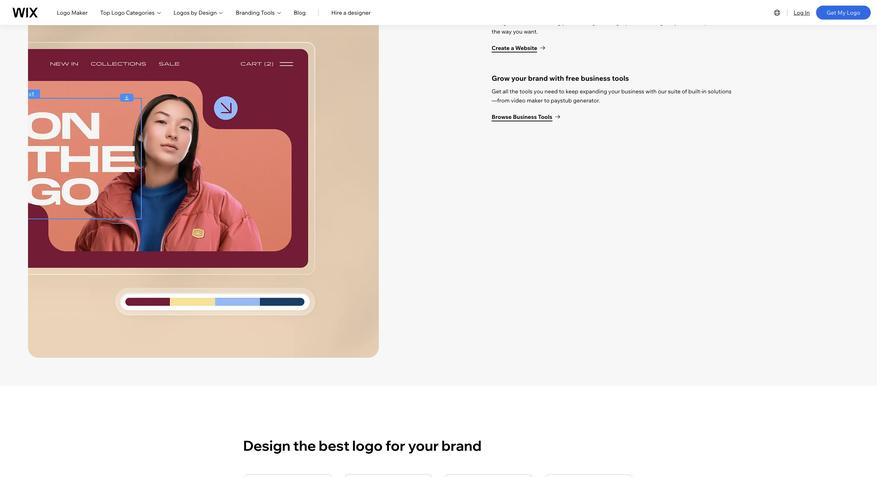 Task type: vqa. For each thing, say whether or not it's contained in the screenshot.
the of in What are the different types of web design? list item
no



Task type: locate. For each thing, give the bounding box(es) containing it.
promote
[[625, 19, 648, 26]]

0 vertical spatial a
[[343, 9, 347, 16]]

top logo categories
[[100, 9, 155, 16]]

a for hire
[[343, 9, 347, 16]]

with
[[550, 74, 564, 83], [646, 88, 657, 95]]

logo right the top
[[111, 9, 125, 16]]

in
[[805, 9, 810, 16]]

my
[[838, 9, 846, 16]]

video
[[511, 97, 526, 104]]

with left our
[[646, 88, 657, 95]]

1 vertical spatial tools
[[538, 113, 553, 120]]

0 horizontal spatial the
[[293, 437, 316, 455]]

you
[[513, 28, 523, 35], [534, 88, 543, 95]]

0 horizontal spatial design
[[199, 9, 217, 16]]

website
[[516, 19, 536, 26]]

tools right branding
[[261, 9, 275, 16]]

0 vertical spatial business
[[581, 74, 611, 83]]

0 horizontal spatial tools
[[261, 9, 275, 16]]

1 vertical spatial the
[[510, 88, 518, 95]]

to down need
[[544, 97, 550, 104]]

way
[[502, 28, 512, 35]]

the
[[492, 28, 500, 35], [510, 88, 518, 95], [293, 437, 316, 455]]

0 vertical spatial tools
[[612, 74, 629, 83]]

1 vertical spatial to
[[544, 97, 550, 104]]

to
[[559, 88, 565, 95], [544, 97, 550, 104]]

and
[[649, 19, 659, 26]]

tools up video
[[520, 88, 533, 95]]

tools
[[261, 9, 275, 16], [538, 113, 553, 120]]

business up the expanding
[[581, 74, 611, 83]]

get my logo link
[[816, 5, 871, 19]]

1 horizontal spatial business
[[621, 88, 644, 95]]

branding tools
[[236, 9, 275, 16]]

logo left the maker
[[57, 9, 70, 16]]

get left all
[[492, 88, 501, 95]]

2 vertical spatial the
[[293, 437, 316, 455]]

1 vertical spatial with
[[646, 88, 657, 95]]

business inside get all the tools you need to keep expanding your business with our suite of built-in solutions —from video maker to paystub generator.
[[621, 88, 644, 95]]

a inside hire a designer link
[[343, 9, 347, 16]]

solutions
[[708, 88, 732, 95]]

design for design a website
[[492, 19, 510, 26]]

design the best logo for your brand
[[243, 437, 482, 455]]

1 horizontal spatial design
[[243, 437, 291, 455]]

1 vertical spatial get
[[492, 88, 501, 95]]

a
[[343, 9, 347, 16], [511, 19, 514, 26], [511, 44, 514, 51]]

3 logo from the left
[[847, 9, 861, 16]]

tools down maker
[[538, 113, 553, 120]]

0 vertical spatial with
[[550, 74, 564, 83]]

0 horizontal spatial business
[[581, 74, 611, 83]]

website
[[515, 44, 537, 51]]

with up need
[[550, 74, 564, 83]]

grow
[[660, 19, 673, 26]]

free
[[566, 74, 579, 83]]

log
[[794, 9, 804, 16]]

2 horizontal spatial design
[[492, 19, 510, 26]]

built-
[[689, 88, 702, 95]]

logos by design
[[174, 9, 217, 16]]

log in link
[[794, 8, 810, 17]]

the left way
[[492, 28, 500, 35]]

0 horizontal spatial you
[[513, 28, 523, 35]]

a up way
[[511, 19, 514, 26]]

1 vertical spatial design
[[492, 19, 510, 26]]

the left best
[[293, 437, 316, 455]]

log in
[[794, 9, 810, 16]]

a right create
[[511, 44, 514, 51]]

your right the expanding
[[609, 88, 620, 95]]

you up maker
[[534, 88, 543, 95]]

brand
[[528, 74, 548, 83], [442, 437, 482, 455]]

1 horizontal spatial the
[[492, 28, 500, 35]]

1 horizontal spatial to
[[559, 88, 565, 95]]

design
[[199, 9, 217, 16], [492, 19, 510, 26], [243, 437, 291, 455]]

0 horizontal spatial tools
[[520, 88, 533, 95]]

2 vertical spatial a
[[511, 44, 514, 51]]

1 vertical spatial tools
[[520, 88, 533, 95]]

0 vertical spatial the
[[492, 28, 500, 35]]

get for get my logo
[[827, 9, 837, 16]]

maker
[[71, 9, 88, 16]]

a right hire
[[343, 9, 347, 16]]

get left my
[[827, 9, 837, 16]]

0 horizontal spatial get
[[492, 88, 501, 95]]

logo.
[[588, 19, 600, 26]]

to up paystub
[[559, 88, 565, 95]]

featuring your new logo. manage, promote and grow your online presence the way you want.
[[492, 19, 729, 35]]

0 horizontal spatial brand
[[442, 437, 482, 455]]

logo
[[57, 9, 70, 16], [111, 9, 125, 16], [847, 9, 861, 16]]

generator.
[[573, 97, 600, 104]]

top
[[100, 9, 110, 16]]

you down design a website
[[513, 28, 523, 35]]

1 horizontal spatial you
[[534, 88, 543, 95]]

branding tools button
[[236, 8, 281, 17]]

1 vertical spatial a
[[511, 19, 514, 26]]

get
[[827, 9, 837, 16], [492, 88, 501, 95]]

the right all
[[510, 88, 518, 95]]

2 horizontal spatial logo
[[847, 9, 861, 16]]

maker
[[527, 97, 543, 104]]

1 horizontal spatial get
[[827, 9, 837, 16]]

tools
[[612, 74, 629, 83], [520, 88, 533, 95]]

business left our
[[621, 88, 644, 95]]

get inside get all the tools you need to keep expanding your business with our suite of built-in solutions —from video maker to paystub generator.
[[492, 88, 501, 95]]

tools up get all the tools you need to keep expanding your business with our suite of built-in solutions —from video maker to paystub generator.
[[612, 74, 629, 83]]

tools inside popup button
[[261, 9, 275, 16]]

blog
[[294, 9, 306, 16]]

1 vertical spatial brand
[[442, 437, 482, 455]]

0 horizontal spatial with
[[550, 74, 564, 83]]

1 horizontal spatial brand
[[528, 74, 548, 83]]

0 horizontal spatial logo
[[57, 9, 70, 16]]

1 horizontal spatial tools
[[538, 113, 553, 120]]

0 vertical spatial tools
[[261, 9, 275, 16]]

paystub
[[551, 97, 572, 104]]

logo maker link
[[57, 8, 88, 17]]

1 vertical spatial business
[[621, 88, 644, 95]]

create
[[492, 44, 510, 51]]

in
[[702, 88, 707, 95]]

a for design
[[511, 19, 514, 26]]

2 logo from the left
[[111, 9, 125, 16]]

0 vertical spatial design
[[199, 9, 217, 16]]

a inside create a website link
[[511, 44, 514, 51]]

your
[[562, 19, 574, 26], [675, 19, 686, 26], [511, 74, 527, 83], [609, 88, 620, 95], [408, 437, 439, 455]]

browse business tools
[[492, 113, 553, 120]]

business
[[581, 74, 611, 83], [621, 88, 644, 95]]

0 vertical spatial get
[[827, 9, 837, 16]]

1 horizontal spatial with
[[646, 88, 657, 95]]

1 horizontal spatial logo
[[111, 9, 125, 16]]

logo right my
[[847, 9, 861, 16]]

0 vertical spatial you
[[513, 28, 523, 35]]

1 vertical spatial you
[[534, 88, 543, 95]]

language selector, english selected image
[[773, 8, 782, 17]]

manage,
[[602, 19, 624, 26]]

0 vertical spatial brand
[[528, 74, 548, 83]]

2 vertical spatial design
[[243, 437, 291, 455]]

the inside featuring your new logo. manage, promote and grow your online presence the way you want.
[[492, 28, 500, 35]]

design inside popup button
[[199, 9, 217, 16]]

2 horizontal spatial the
[[510, 88, 518, 95]]

suite
[[668, 88, 681, 95]]



Task type: describe. For each thing, give the bounding box(es) containing it.
—from
[[492, 97, 510, 104]]

you inside get all the tools you need to keep expanding your business with our suite of built-in solutions —from video maker to paystub generator.
[[534, 88, 543, 95]]

create a website
[[492, 44, 537, 51]]

keep
[[566, 88, 579, 95]]

0 vertical spatial to
[[559, 88, 565, 95]]

your right for
[[408, 437, 439, 455]]

need
[[545, 88, 558, 95]]

of
[[682, 88, 687, 95]]

hire a designer link
[[331, 8, 371, 17]]

hire
[[331, 9, 342, 16]]

with inside get all the tools you need to keep expanding your business with our suite of built-in solutions —from video maker to paystub generator.
[[646, 88, 657, 95]]

logo maker
[[57, 9, 88, 16]]

blog link
[[294, 8, 306, 17]]

logo
[[352, 437, 383, 455]]

branding
[[236, 9, 260, 16]]

top logo categories button
[[100, 8, 161, 17]]

hire a designer
[[331, 9, 371, 16]]

design a website link
[[492, 19, 536, 26]]

grow
[[492, 74, 510, 83]]

all
[[503, 88, 509, 95]]

design for design the best logo for your brand
[[243, 437, 291, 455]]

a for create
[[511, 44, 514, 51]]

get all the tools you need to keep expanding your business with our suite of built-in solutions —from video maker to paystub generator.
[[492, 88, 732, 104]]

logo inside popup button
[[111, 9, 125, 16]]

your right grow
[[511, 74, 527, 83]]

your left new
[[562, 19, 574, 26]]

the inside get all the tools you need to keep expanding your business with our suite of built-in solutions —from video maker to paystub generator.
[[510, 88, 518, 95]]

our
[[658, 88, 667, 95]]

your right "grow"
[[675, 19, 686, 26]]

want.
[[524, 28, 538, 35]]

your inside get all the tools you need to keep expanding your business with our suite of built-in solutions —from video maker to paystub generator.
[[609, 88, 620, 95]]

website builder with text box reading 'on the go' adjacent to a woman wearing a red jacket. site color template bar below. image
[[28, 0, 379, 358]]

get my logo
[[827, 9, 861, 16]]

designer
[[348, 9, 371, 16]]

presence
[[705, 19, 729, 26]]

get for get all the tools you need to keep expanding your business with our suite of built-in solutions —from video maker to paystub generator.
[[492, 88, 501, 95]]

featuring
[[537, 19, 561, 26]]

1 logo from the left
[[57, 9, 70, 16]]

logos by design button
[[174, 8, 223, 17]]

new
[[575, 19, 586, 26]]

0 horizontal spatial to
[[544, 97, 550, 104]]

best
[[319, 437, 350, 455]]

for
[[385, 437, 405, 455]]

1 horizontal spatial tools
[[612, 74, 629, 83]]

tools inside get all the tools you need to keep expanding your business with our suite of built-in solutions —from video maker to paystub generator.
[[520, 88, 533, 95]]

design a website
[[492, 19, 536, 26]]

logos
[[174, 9, 190, 16]]

online
[[688, 19, 704, 26]]

categories
[[126, 9, 155, 16]]

business
[[513, 113, 537, 120]]

grow your brand with free business tools
[[492, 74, 629, 83]]

browse business tools link
[[492, 112, 563, 122]]

browse
[[492, 113, 512, 120]]

by
[[191, 9, 197, 16]]

expanding
[[580, 88, 607, 95]]

create a website link
[[492, 43, 548, 53]]

you inside featuring your new logo. manage, promote and grow your online presence the way you want.
[[513, 28, 523, 35]]



